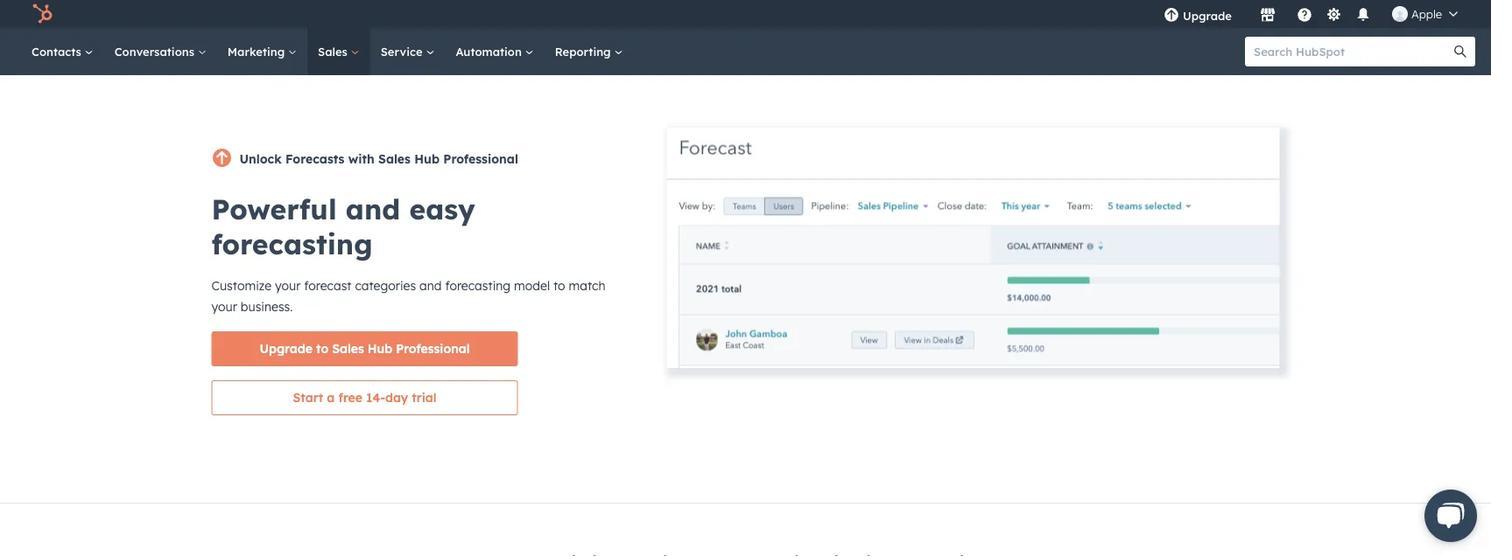 Task type: locate. For each thing, give the bounding box(es) containing it.
0 horizontal spatial upgrade
[[260, 341, 313, 357]]

0 vertical spatial upgrade
[[1183, 8, 1232, 23]]

menu
[[1151, 0, 1470, 28]]

0 horizontal spatial your
[[211, 299, 237, 315]]

start a free 14-day trial button
[[211, 381, 518, 416]]

with
[[348, 151, 375, 167]]

upgrade
[[1183, 8, 1232, 23], [260, 341, 313, 357]]

to
[[553, 278, 565, 294], [316, 341, 328, 357]]

14-
[[366, 391, 385, 406]]

0 horizontal spatial and
[[346, 192, 400, 227]]

unlock
[[239, 151, 282, 167]]

powerful
[[211, 192, 337, 227]]

upgrade to sales hub professional
[[260, 341, 470, 357]]

0 horizontal spatial to
[[316, 341, 328, 357]]

powerful and easy forecasting
[[211, 192, 475, 262]]

forecasting left model on the left of the page
[[445, 278, 511, 294]]

1 horizontal spatial and
[[419, 278, 442, 294]]

contacts
[[32, 44, 85, 59]]

hub
[[414, 151, 440, 167], [368, 341, 392, 357]]

start a free 14-day trial
[[293, 391, 436, 406]]

categories
[[355, 278, 416, 294]]

professional
[[443, 151, 518, 167], [396, 341, 470, 357]]

1 vertical spatial and
[[419, 278, 442, 294]]

1 vertical spatial hub
[[368, 341, 392, 357]]

0 vertical spatial your
[[275, 278, 301, 294]]

business.
[[241, 299, 293, 315]]

1 horizontal spatial forecasting
[[445, 278, 511, 294]]

to up the a
[[316, 341, 328, 357]]

to right model on the left of the page
[[553, 278, 565, 294]]

0 horizontal spatial forecasting
[[211, 227, 373, 262]]

hub up easy
[[414, 151, 440, 167]]

2 vertical spatial sales
[[332, 341, 364, 357]]

professional up the trial
[[396, 341, 470, 357]]

Search HubSpot search field
[[1245, 37, 1460, 67]]

1 horizontal spatial to
[[553, 278, 565, 294]]

forecasts
[[285, 151, 344, 167]]

1 vertical spatial to
[[316, 341, 328, 357]]

automation
[[456, 44, 525, 59]]

reporting link
[[544, 28, 633, 75]]

help image
[[1297, 8, 1313, 24]]

forecasting up forecast
[[211, 227, 373, 262]]

your up "business."
[[275, 278, 301, 294]]

upgrade right upgrade image
[[1183, 8, 1232, 23]]

sales left service on the top left of page
[[318, 44, 351, 59]]

forecasting
[[211, 227, 373, 262], [445, 278, 511, 294]]

professional up easy
[[443, 151, 518, 167]]

0 vertical spatial sales
[[318, 44, 351, 59]]

0 vertical spatial hub
[[414, 151, 440, 167]]

bob builder image
[[1392, 6, 1408, 22]]

sales link
[[307, 28, 370, 75]]

sales right with
[[378, 151, 411, 167]]

0 horizontal spatial hub
[[368, 341, 392, 357]]

free
[[338, 391, 362, 406]]

your
[[275, 278, 301, 294], [211, 299, 237, 315]]

1 vertical spatial your
[[211, 299, 237, 315]]

upgrade down "business."
[[260, 341, 313, 357]]

customize
[[211, 278, 271, 294]]

1 vertical spatial forecasting
[[445, 278, 511, 294]]

0 vertical spatial forecasting
[[211, 227, 373, 262]]

hub up 14-
[[368, 341, 392, 357]]

1 horizontal spatial upgrade
[[1183, 8, 1232, 23]]

and down unlock forecasts with sales hub professional
[[346, 192, 400, 227]]

upgrade for upgrade
[[1183, 8, 1232, 23]]

your down customize
[[211, 299, 237, 315]]

help button
[[1290, 0, 1320, 28]]

forecasting inside customize your forecast categories and forecasting model to match your business.
[[445, 278, 511, 294]]

and right categories
[[419, 278, 442, 294]]

apple button
[[1382, 0, 1468, 28]]

1 vertical spatial upgrade
[[260, 341, 313, 357]]

sales
[[318, 44, 351, 59], [378, 151, 411, 167], [332, 341, 364, 357]]

upgrade inside menu
[[1183, 8, 1232, 23]]

0 vertical spatial professional
[[443, 151, 518, 167]]

start
[[293, 391, 323, 406]]

sales up free
[[332, 341, 364, 357]]

apple
[[1411, 7, 1442, 21]]

reporting
[[555, 44, 614, 59]]

customize your forecast categories and forecasting model to match your business.
[[211, 278, 605, 315]]

0 vertical spatial and
[[346, 192, 400, 227]]

menu containing apple
[[1151, 0, 1470, 28]]

conversations
[[114, 44, 198, 59]]

0 vertical spatial to
[[553, 278, 565, 294]]

1 vertical spatial sales
[[378, 151, 411, 167]]

and
[[346, 192, 400, 227], [419, 278, 442, 294]]



Task type: describe. For each thing, give the bounding box(es) containing it.
search image
[[1454, 46, 1467, 58]]

upgrade for upgrade to sales hub professional
[[260, 341, 313, 357]]

settings image
[[1326, 7, 1342, 23]]

notifications image
[[1355, 8, 1371, 24]]

contacts link
[[21, 28, 104, 75]]

1 horizontal spatial your
[[275, 278, 301, 294]]

1 horizontal spatial hub
[[414, 151, 440, 167]]

a
[[327, 391, 335, 406]]

trial
[[412, 391, 436, 406]]

marketplaces image
[[1260, 8, 1276, 24]]

notifications button
[[1348, 0, 1378, 28]]

day
[[385, 391, 408, 406]]

marketing
[[227, 44, 288, 59]]

hubspot link
[[21, 4, 66, 25]]

upgrade to sales hub professional link
[[211, 332, 518, 367]]

unlock forecasts with sales hub professional
[[239, 151, 518, 167]]

settings link
[[1323, 5, 1345, 23]]

service link
[[370, 28, 445, 75]]

conversations link
[[104, 28, 217, 75]]

hubspot image
[[32, 4, 53, 25]]

marketplaces button
[[1249, 0, 1286, 28]]

model
[[514, 278, 550, 294]]

search button
[[1446, 37, 1475, 67]]

to inside customize your forecast categories and forecasting model to match your business.
[[553, 278, 565, 294]]

and inside customize your forecast categories and forecasting model to match your business.
[[419, 278, 442, 294]]

match
[[569, 278, 605, 294]]

service
[[381, 44, 426, 59]]

and inside powerful and easy forecasting
[[346, 192, 400, 227]]

automation link
[[445, 28, 544, 75]]

chat widget region
[[1397, 473, 1491, 557]]

upgrade image
[[1164, 8, 1179, 24]]

forecasting inside powerful and easy forecasting
[[211, 227, 373, 262]]

forecast
[[304, 278, 352, 294]]

easy
[[409, 192, 475, 227]]

1 vertical spatial professional
[[396, 341, 470, 357]]

marketing link
[[217, 28, 307, 75]]



Task type: vqa. For each thing, say whether or not it's contained in the screenshot.
with
yes



